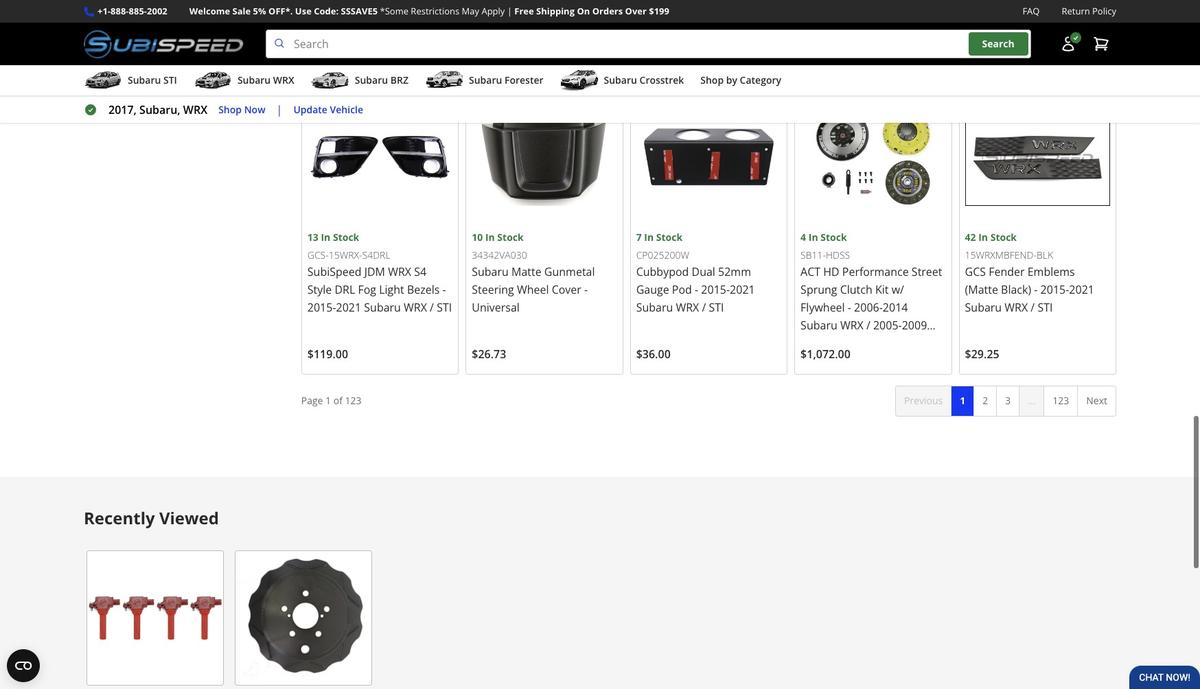Task type: locate. For each thing, give the bounding box(es) containing it.
13
[[307, 231, 318, 244]]

fog
[[358, 282, 376, 298]]

stock for cubbypod
[[656, 231, 683, 244]]

may
[[462, 5, 479, 17]]

2015- down style on the top left
[[307, 300, 336, 315]]

subaru crosstrek button
[[560, 68, 684, 96]]

update vehicle button
[[293, 102, 363, 118]]

stock inside 4 in stock sb11-hdss act hd performance street sprung clutch kit w/ flywheel - 2006-2014 subaru wrx / 2005-2009 subaru legacy gt
[[821, 231, 847, 244]]

/ inside 42 in stock 15wrxmbfend-blk gcs fender emblems (matte black) - 2015-2021 subaru wrx / sti
[[1031, 300, 1035, 315]]

1 horizontal spatial 2015-
[[701, 282, 730, 298]]

faq
[[1023, 5, 1040, 17]]

wrx down black) at the top right
[[1005, 300, 1028, 315]]

act hd performance street sprung clutch kit w/ flywheel - 2006-2014 subaru wrx / 2005-2009 subaru legacy gt image
[[801, 85, 946, 230]]

subaru inside 13 in stock gcs-15wrx-s4drl subispeed jdm wrx s4 style drl fog light bezels - 2015-2021 subaru wrx  / sti
[[364, 300, 401, 315]]

123 right the "..."
[[1053, 394, 1069, 407]]

drl
[[335, 282, 355, 298]]

w/
[[892, 282, 904, 298]]

shop by category
[[701, 74, 781, 87]]

0 horizontal spatial |
[[276, 102, 282, 118]]

subaru brz button
[[311, 68, 409, 96]]

sti down dual
[[709, 300, 724, 315]]

gt
[[878, 336, 892, 351]]

button image
[[1060, 36, 1077, 52]]

subispeed
[[307, 265, 362, 280]]

recently viewed
[[84, 507, 219, 529]]

0 horizontal spatial 2015-
[[307, 300, 336, 315]]

1 left 2
[[960, 394, 966, 407]]

2 123 from the left
[[1053, 394, 1069, 407]]

stock for blk
[[991, 231, 1017, 244]]

search input field
[[266, 30, 1031, 58]]

/ down black) at the top right
[[1031, 300, 1035, 315]]

subaru inside 42 in stock 15wrxmbfend-blk gcs fender emblems (matte black) - 2015-2021 subaru wrx / sti
[[965, 300, 1002, 315]]

shop by category button
[[701, 68, 781, 96]]

- right black) at the top right
[[1034, 282, 1038, 298]]

2021 down emblems
[[1069, 282, 1095, 298]]

stock up "hdss"
[[821, 231, 847, 244]]

in for subispeed jdm wrx s4 style drl fog light bezels - 2015-2021 subaru wrx  / sti
[[321, 231, 330, 244]]

4 stock from the left
[[821, 231, 847, 244]]

1 horizontal spatial 123
[[1053, 394, 1069, 407]]

in right 7
[[644, 231, 654, 244]]

in inside 4 in stock sb11-hdss act hd performance street sprung clutch kit w/ flywheel - 2006-2014 subaru wrx / 2005-2009 subaru legacy gt
[[809, 231, 818, 244]]

in right 13
[[321, 231, 330, 244]]

stock up '15wrxmbfend-'
[[991, 231, 1017, 244]]

1 1 from the left
[[326, 394, 331, 407]]

viewed
[[159, 507, 219, 529]]

stock inside 7 in stock cp025200w cubbypod dual 52mm gauge pod - 2015-2021 subaru wrx / sti
[[656, 231, 683, 244]]

in inside 10 in stock 34342va030 subaru matte gunmetal steering wheel cover - universal
[[485, 231, 495, 244]]

/ down dual
[[702, 300, 706, 315]]

use
[[295, 5, 312, 17]]

2 stock from the left
[[497, 231, 524, 244]]

previous
[[904, 394, 943, 407]]

in inside 13 in stock gcs-15wrx-s4drl subispeed jdm wrx s4 style drl fog light bezels - 2015-2021 subaru wrx  / sti
[[321, 231, 330, 244]]

wrx inside 4 in stock sb11-hdss act hd performance street sprung clutch kit w/ flywheel - 2006-2014 subaru wrx / 2005-2009 subaru legacy gt
[[840, 318, 864, 333]]

wrx up update
[[273, 74, 294, 87]]

- right cover
[[584, 282, 588, 298]]

wrx inside dropdown button
[[273, 74, 294, 87]]

stock up 34342va030
[[497, 231, 524, 244]]

otlssfa2x-4 off the line performance otl street series ignition coils fa2x - 2015-2020 subaru wrx / 2013-2020 frs / brz / 86, image
[[87, 551, 224, 686]]

subaru forester button
[[425, 68, 544, 96]]

2 horizontal spatial 2021
[[1069, 282, 1095, 298]]

0 vertical spatial shop
[[701, 74, 724, 87]]

in right '4'
[[809, 231, 818, 244]]

| right now
[[276, 102, 282, 118]]

clutch
[[840, 282, 873, 298]]

2017,
[[108, 102, 137, 118]]

in for cubbypod dual 52mm gauge pod - 2015-2021 subaru wrx / sti
[[644, 231, 654, 244]]

in right 42
[[979, 231, 988, 244]]

steering
[[472, 282, 514, 298]]

gunmetal
[[544, 265, 595, 280]]

-
[[443, 282, 446, 298], [584, 282, 588, 298], [695, 282, 698, 298], [1034, 282, 1038, 298], [848, 300, 851, 315]]

in inside 7 in stock cp025200w cubbypod dual 52mm gauge pod - 2015-2021 subaru wrx / sti
[[644, 231, 654, 244]]

wrx down a subaru wrx thumbnail image
[[183, 102, 207, 118]]

stock inside 10 in stock 34342va030 subaru matte gunmetal steering wheel cover - universal
[[497, 231, 524, 244]]

subaru matte gunmetal steering wheel cover - universal image
[[472, 85, 617, 230]]

shop left now
[[218, 103, 242, 116]]

52mm
[[718, 265, 751, 280]]

in inside 42 in stock 15wrxmbfend-blk gcs fender emblems (matte black) - 2015-2021 subaru wrx / sti
[[979, 231, 988, 244]]

2 horizontal spatial 2015-
[[1041, 282, 1069, 298]]

34342va030
[[472, 248, 527, 261]]

sti down emblems
[[1038, 300, 1053, 315]]

over
[[625, 5, 647, 17]]

1 horizontal spatial shop
[[701, 74, 724, 87]]

shop inside "link"
[[218, 103, 242, 116]]

2021 inside 42 in stock 15wrxmbfend-blk gcs fender emblems (matte black) - 2015-2021 subaru wrx / sti
[[1069, 282, 1095, 298]]

stock for hdss
[[821, 231, 847, 244]]

sti down "bezels"
[[437, 300, 452, 315]]

wrx
[[273, 74, 294, 87], [183, 102, 207, 118], [388, 265, 411, 280], [404, 300, 427, 315], [676, 300, 699, 315], [1005, 300, 1028, 315], [840, 318, 864, 333]]

2021 down 52mm
[[730, 282, 755, 298]]

s4drl
[[362, 248, 390, 261]]

cover
[[552, 282, 582, 298]]

shop inside dropdown button
[[701, 74, 724, 87]]

in for gcs fender emblems (matte black) - 2015-2021 subaru wrx / sti
[[979, 231, 988, 244]]

in right 10
[[485, 231, 495, 244]]

2021 down drl at the top
[[336, 300, 361, 315]]

0 horizontal spatial 1
[[326, 394, 331, 407]]

subaru sti
[[128, 74, 177, 87]]

2021 inside 13 in stock gcs-15wrx-s4drl subispeed jdm wrx s4 style drl fog light bezels - 2015-2021 subaru wrx  / sti
[[336, 300, 361, 315]]

123
[[345, 394, 362, 407], [1053, 394, 1069, 407]]

3 in from the left
[[644, 231, 654, 244]]

faq link
[[1023, 4, 1040, 19]]

42
[[965, 231, 976, 244]]

2 in from the left
[[485, 231, 495, 244]]

shop
[[701, 74, 724, 87], [218, 103, 242, 116]]

a subaru sti thumbnail image image
[[84, 70, 122, 91]]

sssave5
[[341, 5, 378, 17]]

in for act hd performance street sprung clutch kit w/ flywheel - 2006-2014 subaru wrx / 2005-2009 subaru legacy gt
[[809, 231, 818, 244]]

welcome
[[189, 5, 230, 17]]

stock up cp025200w
[[656, 231, 683, 244]]

|
[[507, 5, 512, 17], [276, 102, 282, 118]]

previous button
[[895, 386, 952, 417]]

123 right of
[[345, 394, 362, 407]]

2 1 from the left
[[960, 394, 966, 407]]

2
[[983, 394, 988, 407]]

gcs fender emblems (matte black) - 2015-2021 subaru wrx / sti image
[[965, 85, 1110, 230]]

1 horizontal spatial 2021
[[730, 282, 755, 298]]

stock up the 15wrx-
[[333, 231, 359, 244]]

2 button
[[974, 386, 997, 417]]

1 in from the left
[[321, 231, 330, 244]]

off*.
[[269, 5, 293, 17]]

0 horizontal spatial shop
[[218, 103, 242, 116]]

- inside 42 in stock 15wrxmbfend-blk gcs fender emblems (matte black) - 2015-2021 subaru wrx / sti
[[1034, 282, 1038, 298]]

update vehicle
[[293, 103, 363, 116]]

5 stock from the left
[[991, 231, 1017, 244]]

vehicle
[[330, 103, 363, 116]]

+1-888-885-2002
[[98, 5, 167, 17]]

5 in from the left
[[979, 231, 988, 244]]

emblems
[[1028, 265, 1075, 280]]

wrx down "bezels"
[[404, 300, 427, 315]]

return policy link
[[1062, 4, 1117, 19]]

1 horizontal spatial 1
[[960, 394, 966, 407]]

update
[[293, 103, 327, 116]]

shop now
[[218, 103, 265, 116]]

a subaru wrx thumbnail image image
[[194, 70, 232, 91]]

- right "bezels"
[[443, 282, 446, 298]]

wrx down pod
[[676, 300, 699, 315]]

2002
[[147, 5, 167, 17]]

*some
[[380, 5, 409, 17]]

sti
[[163, 74, 177, 87], [437, 300, 452, 315], [709, 300, 724, 315], [1038, 300, 1053, 315]]

page
[[301, 394, 323, 407]]

3
[[1005, 394, 1011, 407]]

stock
[[333, 231, 359, 244], [497, 231, 524, 244], [656, 231, 683, 244], [821, 231, 847, 244], [991, 231, 1017, 244]]

/ down the 2006-
[[867, 318, 871, 333]]

sti inside 7 in stock cp025200w cubbypod dual 52mm gauge pod - 2015-2021 subaru wrx / sti
[[709, 300, 724, 315]]

1 left of
[[326, 394, 331, 407]]

4 in from the left
[[809, 231, 818, 244]]

shop for shop now
[[218, 103, 242, 116]]

welcome sale 5% off*. use code: sssave5 *some restrictions may apply | free shipping on orders over $199
[[189, 5, 669, 17]]

/ inside 7 in stock cp025200w cubbypod dual 52mm gauge pod - 2015-2021 subaru wrx / sti
[[702, 300, 706, 315]]

1 stock from the left
[[333, 231, 359, 244]]

0 horizontal spatial 123
[[345, 394, 362, 407]]

3 stock from the left
[[656, 231, 683, 244]]

123 inside "button"
[[1053, 394, 1069, 407]]

page 1 of 123
[[301, 394, 362, 407]]

shipping
[[536, 5, 575, 17]]

$169.00
[[965, 44, 1006, 59]]

2015- down emblems
[[1041, 282, 1069, 298]]

sti up subaru,
[[163, 74, 177, 87]]

subaru crosstrek
[[604, 74, 684, 87]]

0 horizontal spatial 2021
[[336, 300, 361, 315]]

stock inside 42 in stock 15wrxmbfend-blk gcs fender emblems (matte black) - 2015-2021 subaru wrx / sti
[[991, 231, 1017, 244]]

wrx inside 42 in stock 15wrxmbfend-blk gcs fender emblems (matte black) - 2015-2021 subaru wrx / sti
[[1005, 300, 1028, 315]]

0 vertical spatial |
[[507, 5, 512, 17]]

wrx inside 7 in stock cp025200w cubbypod dual 52mm gauge pod - 2015-2021 subaru wrx / sti
[[676, 300, 699, 315]]

hdss
[[826, 248, 850, 261]]

- right pod
[[695, 282, 698, 298]]

1 vertical spatial shop
[[218, 103, 242, 116]]

$29.25
[[965, 347, 1000, 362]]

shop left by
[[701, 74, 724, 87]]

- inside 4 in stock sb11-hdss act hd performance street sprung clutch kit w/ flywheel - 2006-2014 subaru wrx / 2005-2009 subaru legacy gt
[[848, 300, 851, 315]]

subaru wrx
[[237, 74, 294, 87]]

stock inside 13 in stock gcs-15wrx-s4drl subispeed jdm wrx s4 style drl fog light bezels - 2015-2021 subaru wrx  / sti
[[333, 231, 359, 244]]

/
[[430, 300, 434, 315], [702, 300, 706, 315], [1031, 300, 1035, 315], [867, 318, 871, 333]]

a subaru forester thumbnail image image
[[425, 70, 463, 91]]

wrx up legacy
[[840, 318, 864, 333]]

2015- down dual
[[701, 282, 730, 298]]

| left free
[[507, 5, 512, 17]]

2015-
[[701, 282, 730, 298], [1041, 282, 1069, 298], [307, 300, 336, 315]]

/ down "bezels"
[[430, 300, 434, 315]]

subaru
[[128, 74, 161, 87], [237, 74, 271, 87], [355, 74, 388, 87], [469, 74, 502, 87], [604, 74, 637, 87], [472, 265, 509, 280], [364, 300, 401, 315], [636, 300, 673, 315], [965, 300, 1002, 315], [801, 318, 838, 333], [801, 336, 838, 351]]

- left the 2006-
[[848, 300, 851, 315]]

subaru brz
[[355, 74, 409, 87]]



Task type: vqa. For each thing, say whether or not it's contained in the screenshot.
ST related to Third
no



Task type: describe. For each thing, give the bounding box(es) containing it.
2005-
[[873, 318, 902, 333]]

next button
[[1078, 386, 1117, 417]]

ellipses image
[[1019, 386, 1045, 417]]

$199
[[649, 5, 669, 17]]

wrx up light
[[388, 265, 411, 280]]

sti inside dropdown button
[[163, 74, 177, 87]]

wheel
[[517, 282, 549, 298]]

subaru wrx button
[[194, 68, 294, 96]]

stock for subaru
[[497, 231, 524, 244]]

2014
[[883, 300, 908, 315]]

subispeed jdm wrx s4 style drl fog light bezels - 2015-2021 subaru wrx  / sti image
[[307, 85, 453, 230]]

in for subaru matte gunmetal steering wheel cover - universal
[[485, 231, 495, 244]]

5%
[[253, 5, 266, 17]]

brz
[[391, 74, 409, 87]]

$23.48 link
[[795, 0, 952, 72]]

(matte
[[965, 282, 998, 298]]

$1,122.00 link
[[301, 0, 459, 72]]

/ inside 4 in stock sb11-hdss act hd performance street sprung clutch kit w/ flywheel - 2006-2014 subaru wrx / 2005-2009 subaru legacy gt
[[867, 318, 871, 333]]

$1.20
[[472, 44, 500, 59]]

/ inside 13 in stock gcs-15wrx-s4drl subispeed jdm wrx s4 style drl fog light bezels - 2015-2021 subaru wrx  / sti
[[430, 300, 434, 315]]

1 button
[[951, 386, 974, 417]]

1 horizontal spatial |
[[507, 5, 512, 17]]

2015- inside 42 in stock 15wrxmbfend-blk gcs fender emblems (matte black) - 2015-2021 subaru wrx / sti
[[1041, 282, 1069, 298]]

street
[[912, 265, 942, 280]]

code:
[[314, 5, 339, 17]]

$36.00
[[636, 347, 671, 362]]

7 in stock cp025200w cubbypod dual 52mm gauge pod - 2015-2021 subaru wrx / sti
[[636, 231, 755, 315]]

sti inside 42 in stock 15wrxmbfend-blk gcs fender emblems (matte black) - 2015-2021 subaru wrx / sti
[[1038, 300, 1053, 315]]

$35.00
[[636, 44, 671, 59]]

pod
[[672, 282, 692, 298]]

2015- inside 13 in stock gcs-15wrx-s4drl subispeed jdm wrx s4 style drl fog light bezels - 2015-2021 subaru wrx  / sti
[[307, 300, 336, 315]]

shop for shop by category
[[701, 74, 724, 87]]

2017, subaru, wrx
[[108, 102, 207, 118]]

search
[[982, 37, 1015, 50]]

cubbypod dual 52mm gauge pod - 2015-2021 subaru wrx / sti image
[[636, 85, 781, 230]]

subispeed logo image
[[84, 30, 244, 58]]

$1.20 link
[[466, 0, 623, 72]]

legacy
[[840, 336, 875, 351]]

performance
[[842, 265, 909, 280]]

subaru inside 7 in stock cp025200w cubbypod dual 52mm gauge pod - 2015-2021 subaru wrx / sti
[[636, 300, 673, 315]]

$35.00 link
[[630, 0, 788, 72]]

cubbypod
[[636, 265, 689, 280]]

- inside 10 in stock 34342va030 subaru matte gunmetal steering wheel cover - universal
[[584, 282, 588, 298]]

- inside 7 in stock cp025200w cubbypod dual 52mm gauge pod - 2015-2021 subaru wrx / sti
[[695, 282, 698, 298]]

act
[[801, 265, 821, 280]]

s4
[[414, 265, 426, 280]]

shop now link
[[218, 102, 265, 118]]

jdm
[[364, 265, 385, 280]]

- inside 13 in stock gcs-15wrx-s4drl subispeed jdm wrx s4 style drl fog light bezels - 2015-2021 subaru wrx  / sti
[[443, 282, 446, 298]]

888-
[[111, 5, 129, 17]]

subaru sti button
[[84, 68, 177, 96]]

$119.00
[[307, 347, 348, 362]]

3 button
[[996, 386, 1020, 417]]

open widget image
[[7, 650, 40, 683]]

2006-
[[854, 300, 883, 315]]

4 in stock sb11-hdss act hd performance street sprung clutch kit w/ flywheel - 2006-2014 subaru wrx / 2005-2009 subaru legacy gt
[[801, 231, 942, 351]]

10
[[472, 231, 483, 244]]

apply
[[482, 5, 505, 17]]

free
[[514, 5, 534, 17]]

$1,122.00
[[307, 44, 357, 59]]

dual
[[692, 265, 715, 280]]

885-
[[129, 5, 147, 17]]

return policy
[[1062, 5, 1117, 17]]

stock for 15wrx-
[[333, 231, 359, 244]]

flywheel
[[801, 300, 845, 315]]

crosstrek
[[640, 74, 684, 87]]

gcs
[[965, 265, 986, 280]]

sale
[[232, 5, 251, 17]]

+1-
[[98, 5, 111, 17]]

fender
[[989, 265, 1025, 280]]

kit
[[875, 282, 889, 298]]

wavsub031bl wavespec black line rear rotor - 2013+ ft86, image
[[235, 551, 372, 686]]

gcs-
[[307, 248, 329, 261]]

style
[[307, 282, 332, 298]]

2021 inside 7 in stock cp025200w cubbypod dual 52mm gauge pod - 2015-2021 subaru wrx / sti
[[730, 282, 755, 298]]

category
[[740, 74, 781, 87]]

2009
[[902, 318, 927, 333]]

next
[[1086, 394, 1108, 407]]

subaru,
[[139, 102, 180, 118]]

search button
[[969, 33, 1028, 56]]

a subaru brz thumbnail image image
[[311, 70, 349, 91]]

1 vertical spatial |
[[276, 102, 282, 118]]

2015- inside 7 in stock cp025200w cubbypod dual 52mm gauge pod - 2015-2021 subaru wrx / sti
[[701, 282, 730, 298]]

42 in stock 15wrxmbfend-blk gcs fender emblems (matte black) - 2015-2021 subaru wrx / sti
[[965, 231, 1095, 315]]

subaru inside 10 in stock 34342va030 subaru matte gunmetal steering wheel cover - universal
[[472, 265, 509, 280]]

cp025200w
[[636, 248, 689, 261]]

1 inside button
[[960, 394, 966, 407]]

$23.48
[[801, 44, 835, 59]]

matte
[[512, 265, 542, 280]]

black)
[[1001, 282, 1031, 298]]

a subaru crosstrek thumbnail image image
[[560, 70, 598, 91]]

$169.00 link
[[959, 0, 1117, 72]]

on
[[577, 5, 590, 17]]

hd
[[823, 265, 840, 280]]

light
[[379, 282, 404, 298]]

recently
[[84, 507, 155, 529]]

+1-888-885-2002 link
[[98, 4, 167, 19]]

1 123 from the left
[[345, 394, 362, 407]]

return
[[1062, 5, 1090, 17]]

...
[[1028, 394, 1036, 407]]

$26.73
[[472, 347, 506, 362]]

gauge
[[636, 282, 669, 298]]

13 in stock gcs-15wrx-s4drl subispeed jdm wrx s4 style drl fog light bezels - 2015-2021 subaru wrx  / sti
[[307, 231, 452, 315]]

sti inside 13 in stock gcs-15wrx-s4drl subispeed jdm wrx s4 style drl fog light bezels - 2015-2021 subaru wrx  / sti
[[437, 300, 452, 315]]



